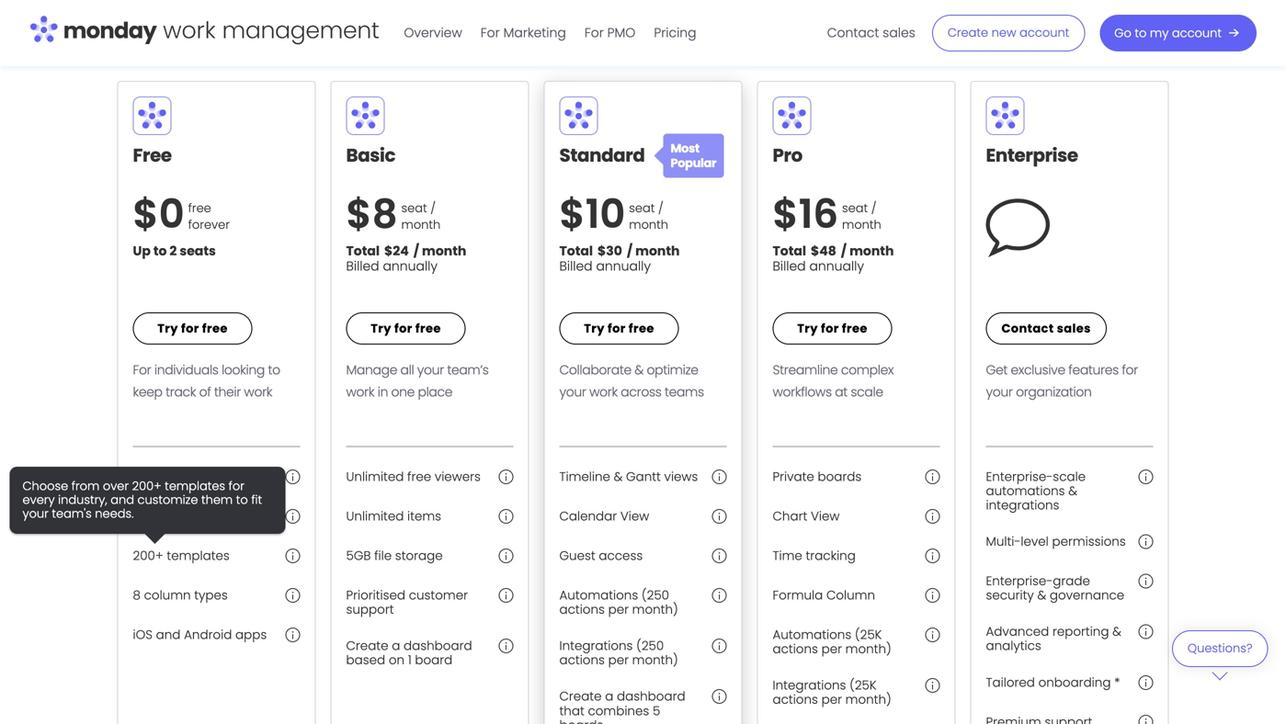 Task type: locate. For each thing, give the bounding box(es) containing it.
1 vertical spatial (250
[[636, 638, 664, 655]]

1 horizontal spatial contact sales
[[1002, 320, 1091, 337]]

templates up the docs on the left bottom of the page
[[165, 478, 225, 495]]

2 horizontal spatial seat
[[842, 200, 868, 217]]

private
[[773, 468, 814, 485]]

dashboard down 'integrations (250 actions per month)'
[[617, 688, 686, 705]]

monday.com work management image
[[29, 12, 380, 51]]

0 horizontal spatial work
[[244, 383, 272, 401]]

1 vertical spatial enterprise-
[[986, 573, 1053, 590]]

1 horizontal spatial billed
[[560, 257, 593, 275]]

to inside the for individuals looking to keep track of their work
[[268, 361, 280, 379]]

0 vertical spatial automations
[[560, 587, 638, 604]]

0 vertical spatial sales
[[883, 24, 916, 42]]

work
[[244, 383, 272, 401], [346, 383, 374, 401], [589, 383, 618, 401]]

1 billed from the left
[[346, 257, 379, 275]]

enterprise- for security
[[986, 573, 1053, 590]]

per up integrations (25k actions per month)
[[822, 641, 842, 658]]

column
[[144, 587, 191, 604]]

actions inside integrations (25k actions per month)
[[773, 692, 818, 709]]

seat inside $10 seat / month total $30 / month billed annually
[[629, 200, 655, 217]]

*
[[1115, 674, 1120, 691]]

info copy image for ios and android apps
[[285, 628, 300, 643]]

$0 free forever up to 2 seats
[[133, 186, 230, 260]]

your inside choose from over 200+ templates for every industry, and customize them to fit your team's needs.
[[23, 506, 49, 522]]

0 horizontal spatial choose
[[23, 478, 68, 495]]

(250 down access
[[642, 587, 669, 604]]

tracking
[[806, 548, 856, 565]]

actions for automations (25k actions per month)
[[773, 641, 818, 658]]

1 vertical spatial scale
[[1053, 468, 1086, 485]]

2 horizontal spatial annually
[[810, 257, 864, 275]]

2 view from the left
[[811, 508, 840, 525]]

1 try for free button from the left
[[133, 313, 252, 345]]

try up the individuals
[[157, 320, 178, 337]]

month right the $24 in the top of the page
[[422, 242, 466, 260]]

0 horizontal spatial for
[[133, 361, 151, 379]]

a right the that
[[605, 688, 614, 705]]

seat right "$16"
[[842, 200, 868, 217]]

per up create a dashboard that combines 5 boards
[[608, 652, 629, 669]]

up inside $0 free forever up to 2 seats
[[133, 242, 151, 260]]

total inside $16 seat / month total $48 / month billed annually
[[773, 242, 806, 260]]

up right over
[[133, 468, 149, 485]]

seat for $10
[[629, 200, 655, 217]]

free up looking
[[202, 320, 228, 337]]

annually inside $10 seat / month total $30 / month billed annually
[[596, 257, 651, 275]]

actions for automations (250 actions per month)
[[560, 601, 605, 618]]

2 horizontal spatial work
[[589, 383, 618, 401]]

annually
[[383, 257, 438, 275], [596, 257, 651, 275], [810, 257, 864, 275]]

total for $8
[[346, 242, 380, 260]]

free for $0
[[202, 320, 228, 337]]

month right $30
[[635, 242, 680, 260]]

& inside advanced reporting & analytics
[[1113, 624, 1122, 641]]

(25k inside integrations (25k actions per month)
[[850, 677, 877, 694]]

choose for choose from over 200+ templates for every industry, and customize them to fit your team's needs.
[[23, 478, 68, 495]]

0 vertical spatial templates
[[165, 478, 225, 495]]

go to my account button
[[1100, 15, 1257, 51]]

create for create a dashboard based on 1 board
[[346, 638, 388, 655]]

(250 inside automations (250 actions per month)
[[642, 587, 669, 604]]

level
[[1021, 533, 1049, 550]]

0 horizontal spatial and
[[111, 492, 134, 509]]

1 vertical spatial (25k
[[850, 677, 877, 694]]

1 vertical spatial 200+
[[133, 548, 163, 565]]

1 view from the left
[[621, 508, 649, 525]]

for
[[481, 24, 500, 42], [585, 24, 604, 42], [133, 361, 151, 379]]

for up keep
[[133, 361, 151, 379]]

for up all
[[394, 320, 413, 337]]

1 horizontal spatial integrations
[[773, 677, 846, 694]]

a for on
[[392, 638, 400, 655]]

work down "collaborate"
[[589, 383, 618, 401]]

a inside create a dashboard that combines 5 boards
[[605, 688, 614, 705]]

scale down complex
[[851, 383, 883, 401]]

info copy image for integrations (25k actions per month)
[[925, 679, 940, 693]]

total left $48
[[773, 242, 806, 260]]

for for for marketing
[[481, 24, 500, 42]]

automations inside automations (250 actions per month)
[[560, 587, 638, 604]]

3 seat from the left
[[842, 200, 868, 217]]

actions inside "automations (25k actions per month)"
[[773, 641, 818, 658]]

0 horizontal spatial billed
[[346, 257, 379, 275]]

& right security
[[1038, 587, 1047, 604]]

boards right private
[[818, 468, 862, 485]]

yearly
[[1000, 39, 1039, 57]]

dashboard inside create a dashboard based on 1 board
[[404, 638, 472, 655]]

1 horizontal spatial annually
[[596, 257, 651, 275]]

0 vertical spatial create
[[948, 24, 989, 41]]

pricing
[[654, 24, 697, 42]]

2 horizontal spatial create
[[948, 24, 989, 41]]

/
[[431, 200, 436, 217], [658, 200, 664, 217], [871, 200, 877, 217], [413, 242, 419, 260], [627, 242, 633, 260], [841, 242, 847, 260]]

scale inside enterprise-scale automations & integrations
[[1053, 468, 1086, 485]]

1 vertical spatial contact sales
[[1002, 320, 1091, 337]]

1 horizontal spatial total
[[560, 242, 593, 260]]

contact sales inside 'main' element
[[827, 24, 916, 42]]

team's
[[447, 361, 489, 379]]

0 vertical spatial choose
[[117, 39, 166, 57]]

advanced
[[986, 624, 1049, 641]]

actions inside automations (250 actions per month)
[[560, 601, 605, 618]]

2 annually from the left
[[596, 257, 651, 275]]

1 up from the top
[[133, 242, 151, 260]]

work for $10
[[589, 383, 618, 401]]

create new account
[[948, 24, 1070, 41]]

per inside automations (250 actions per month)
[[608, 601, 629, 618]]

pro
[[773, 143, 803, 168]]

account right new
[[1020, 24, 1070, 41]]

integrations inside 'integrations (250 actions per month)'
[[560, 638, 633, 655]]

per inside 'integrations (250 actions per month)'
[[608, 652, 629, 669]]

actions
[[560, 601, 605, 618], [773, 641, 818, 658], [560, 652, 605, 669], [773, 692, 818, 709]]

try for free button up streamline
[[773, 313, 892, 345]]

streamline
[[773, 361, 838, 379]]

seat right $8
[[401, 200, 427, 217]]

2 enterprise- from the top
[[986, 573, 1053, 590]]

enterprise- up "integrations"
[[986, 468, 1053, 485]]

actions down guest
[[560, 601, 605, 618]]

2 billed from the left
[[560, 257, 593, 275]]

0 horizontal spatial dashboard
[[404, 638, 472, 655]]

unlimited down 3
[[133, 508, 191, 525]]

0 horizontal spatial seat
[[401, 200, 427, 217]]

for right features
[[1122, 361, 1138, 379]]

seat inside $16 seat / month total $48 / month billed annually
[[842, 200, 868, 217]]

0 horizontal spatial a
[[392, 638, 400, 655]]

create left new
[[948, 24, 989, 41]]

views
[[664, 468, 698, 485]]

1 horizontal spatial choose
[[117, 39, 166, 57]]

1 horizontal spatial and
[[156, 627, 181, 644]]

enterprise- for automations
[[986, 468, 1053, 485]]

free up the manage all your team's work in one place
[[416, 320, 441, 337]]

a left 1 on the left bottom of page
[[392, 638, 400, 655]]

all
[[400, 361, 414, 379]]

choose inside choose from over 200+ templates for every industry, and customize them to fit your team's needs.
[[23, 478, 68, 495]]

boards up them
[[179, 468, 223, 485]]

your up place
[[417, 361, 444, 379]]

1 horizontal spatial boards
[[560, 717, 603, 725]]

permissions
[[1052, 533, 1126, 550]]

work down looking
[[244, 383, 272, 401]]

per for integrations (25k actions per month)
[[822, 692, 842, 709]]

3 work from the left
[[589, 383, 618, 401]]

1 vertical spatial contact sales button
[[986, 313, 1107, 345]]

$16 seat / month total $48 / month billed annually
[[773, 186, 894, 275]]

month) inside integrations (25k actions per month)
[[846, 692, 892, 709]]

1 vertical spatial sales
[[1057, 320, 1091, 337]]

1 horizontal spatial view
[[811, 508, 840, 525]]

1 horizontal spatial automations
[[773, 627, 852, 644]]

try up streamline
[[797, 320, 818, 337]]

your down "collaborate"
[[560, 383, 586, 401]]

try for free up "collaborate"
[[584, 320, 654, 337]]

for up streamline
[[821, 320, 839, 337]]

& right reporting
[[1113, 624, 1122, 641]]

integrations for integrations (25k actions per month)
[[773, 677, 846, 694]]

info copy image for time tracking
[[925, 549, 940, 564]]

0 horizontal spatial contact
[[827, 24, 879, 42]]

4 try from the left
[[797, 320, 818, 337]]

per for automations (250 actions per month)
[[608, 601, 629, 618]]

for up "collaborate"
[[608, 320, 626, 337]]

& inside enterprise-scale automations & integrations
[[1069, 483, 1078, 500]]

1 vertical spatial dashboard
[[617, 688, 686, 705]]

per inside "automations (25k actions per month)"
[[822, 641, 842, 658]]

per for integrations (250 actions per month)
[[608, 652, 629, 669]]

0 horizontal spatial total
[[346, 242, 380, 260]]

0 vertical spatial dashboard
[[404, 638, 472, 655]]

total inside $10 seat / month total $30 / month billed annually
[[560, 242, 593, 260]]

choose for choose team size:
[[117, 39, 166, 57]]

up left 2
[[133, 242, 151, 260]]

integrations down automations (250 actions per month)
[[560, 638, 633, 655]]

your inside get exclusive features for your organization
[[986, 383, 1013, 401]]

1 vertical spatial contact
[[1002, 320, 1054, 337]]

try for $0
[[157, 320, 178, 337]]

and right ios
[[156, 627, 181, 644]]

0 horizontal spatial create
[[346, 638, 388, 655]]

(25k inside "automations (25k actions per month)"
[[855, 627, 882, 644]]

try for free
[[157, 320, 228, 337], [371, 320, 441, 337], [584, 320, 654, 337], [797, 320, 868, 337]]

for left fit
[[229, 478, 244, 495]]

try for free for $8
[[371, 320, 441, 337]]

questions? button
[[1172, 631, 1268, 681]]

your down get
[[986, 383, 1013, 401]]

free right $0
[[188, 200, 211, 217]]

0 vertical spatial a
[[392, 638, 400, 655]]

create left on
[[346, 638, 388, 655]]

& up across
[[635, 361, 644, 379]]

boards left 5
[[560, 717, 603, 725]]

1 horizontal spatial for
[[481, 24, 500, 42]]

info copy image for 5gb file storage
[[499, 549, 514, 564]]

try for free for $10
[[584, 320, 654, 337]]

seat inside $8 seat / month total $24 / month billed annually
[[401, 200, 427, 217]]

$8
[[346, 186, 398, 242]]

per for automations (25k actions per month)
[[822, 641, 842, 658]]

to left fit
[[236, 492, 248, 509]]

contact sales button inside 'main' element
[[818, 18, 925, 48]]

1 try from the left
[[157, 320, 178, 337]]

0 vertical spatial (250
[[642, 587, 669, 604]]

enterprise- inside enterprise-grade security & governance
[[986, 573, 1053, 590]]

0 vertical spatial integrations
[[560, 638, 633, 655]]

try for free button up all
[[346, 313, 466, 345]]

try for free button for $16
[[773, 313, 892, 345]]

try for $8
[[371, 320, 392, 337]]

monthly
[[1119, 39, 1169, 57]]

work inside the manage all your team's work in one place
[[346, 383, 374, 401]]

dashboard down customer
[[404, 638, 472, 655]]

month) up 'integrations (250 actions per month)'
[[632, 601, 678, 618]]

create down 'integrations (250 actions per month)'
[[560, 688, 602, 705]]

1 enterprise- from the top
[[986, 468, 1053, 485]]

0 horizontal spatial sales
[[883, 24, 916, 42]]

1 vertical spatial create
[[346, 638, 388, 655]]

actions up the that
[[560, 652, 605, 669]]

contact sales
[[827, 24, 916, 42], [1002, 320, 1091, 337]]

view right chart
[[811, 508, 840, 525]]

billed left $48
[[773, 257, 806, 275]]

create a dashboard based on 1 board
[[346, 638, 472, 669]]

seats
[[180, 242, 216, 260]]

try for free button for $8
[[346, 313, 466, 345]]

1 horizontal spatial work
[[346, 383, 374, 401]]

0 vertical spatial enterprise-
[[986, 468, 1053, 485]]

pricing link
[[645, 18, 706, 48]]

try for $16
[[797, 320, 818, 337]]

a inside create a dashboard based on 1 board
[[392, 638, 400, 655]]

2 try from the left
[[371, 320, 392, 337]]

0 vertical spatial scale
[[851, 383, 883, 401]]

get
[[986, 361, 1008, 379]]

1 seat from the left
[[401, 200, 427, 217]]

0 vertical spatial and
[[111, 492, 134, 509]]

free up complex
[[842, 320, 868, 337]]

month) for automations (250 actions per month)
[[632, 601, 678, 618]]

annually inside $8 seat / month total $24 / month billed annually
[[383, 257, 438, 275]]

4 try for free from the left
[[797, 320, 868, 337]]

1 try for free from the left
[[157, 320, 228, 337]]

1 work from the left
[[244, 383, 272, 401]]

billed left the $24 in the top of the page
[[346, 257, 379, 275]]

for for $0
[[181, 320, 199, 337]]

2 horizontal spatial billed
[[773, 257, 806, 275]]

info copy image for automations (25k actions per month)
[[925, 628, 940, 643]]

2 horizontal spatial total
[[773, 242, 806, 260]]

1 horizontal spatial scale
[[1053, 468, 1086, 485]]

seat for $8
[[401, 200, 427, 217]]

for inside the for individuals looking to keep track of their work
[[133, 361, 151, 379]]

collaborate
[[560, 361, 632, 379]]

annually for $16
[[810, 257, 864, 275]]

18%
[[1076, 39, 1097, 57]]

(250 for automations
[[642, 587, 669, 604]]

try for free up all
[[371, 320, 441, 337]]

for left pmo
[[585, 24, 604, 42]]

1 vertical spatial and
[[156, 627, 181, 644]]

1 vertical spatial choose
[[23, 478, 68, 495]]

2 seat from the left
[[629, 200, 655, 217]]

month) up 5
[[632, 652, 678, 669]]

templates down the docs on the left bottom of the page
[[167, 548, 230, 565]]

try for free button up "collaborate"
[[560, 313, 679, 345]]

0 vertical spatial contact sales
[[827, 24, 916, 42]]

automations for automations (25k actions per month)
[[773, 627, 852, 644]]

work inside collaborate & optimize your work across teams
[[589, 383, 618, 401]]

0 vertical spatial contact sales button
[[818, 18, 925, 48]]

account right my
[[1172, 25, 1222, 41]]

$8 seat / month total $24 / month billed annually
[[346, 186, 466, 275]]

scale up "integrations"
[[1053, 468, 1086, 485]]

for marketing
[[481, 24, 566, 42]]

actions down the formula
[[773, 641, 818, 658]]

per up 'integrations (250 actions per month)'
[[608, 601, 629, 618]]

reporting
[[1053, 624, 1109, 641]]

for pmo
[[585, 24, 636, 42]]

4 try for free button from the left
[[773, 313, 892, 345]]

free for $16
[[842, 320, 868, 337]]

1 horizontal spatial contact
[[1002, 320, 1054, 337]]

0 horizontal spatial scale
[[851, 383, 883, 401]]

actions inside 'integrations (250 actions per month)'
[[560, 652, 605, 669]]

forever
[[188, 217, 230, 233]]

& right automations
[[1069, 483, 1078, 500]]

enterprise- inside enterprise-scale automations & integrations
[[986, 468, 1053, 485]]

0 vertical spatial up
[[133, 242, 151, 260]]

manage all your team's work in one place
[[346, 361, 489, 401]]

per inside integrations (25k actions per month)
[[822, 692, 842, 709]]

billed inside $10 seat / month total $30 / month billed annually
[[560, 257, 593, 275]]

1 vertical spatial a
[[605, 688, 614, 705]]

complex
[[841, 361, 894, 379]]

0 vertical spatial contact
[[827, 24, 879, 42]]

apps
[[235, 627, 267, 644]]

go to my account
[[1115, 25, 1222, 41]]

work left "in"
[[346, 383, 374, 401]]

billed
[[346, 257, 379, 275], [560, 257, 593, 275], [773, 257, 806, 275]]

view down timeline & gantt views
[[621, 508, 649, 525]]

dashboard inside create a dashboard that combines 5 boards
[[617, 688, 686, 705]]

over
[[103, 478, 129, 495]]

month right $48
[[850, 242, 894, 260]]

for left the marketing
[[481, 24, 500, 42]]

unlimited up unlimited items
[[346, 468, 404, 485]]

2 total from the left
[[560, 242, 593, 260]]

overview link
[[395, 18, 471, 48]]

3 try from the left
[[584, 320, 605, 337]]

info copy image
[[712, 470, 727, 485], [1139, 470, 1153, 485], [285, 509, 300, 524], [499, 509, 514, 524], [285, 549, 300, 564], [499, 549, 514, 564], [712, 549, 727, 564], [925, 549, 940, 564], [712, 589, 727, 603], [925, 589, 940, 603], [285, 628, 300, 643], [925, 628, 940, 643], [499, 639, 514, 654], [1139, 676, 1153, 690], [925, 679, 940, 693]]

$16
[[773, 186, 839, 242]]

annually inside $16 seat / month total $48 / month billed annually
[[810, 257, 864, 275]]

fit
[[251, 492, 262, 509]]

for for $8
[[394, 320, 413, 337]]

unlimited up file
[[346, 508, 404, 525]]

2 up from the top
[[133, 468, 149, 485]]

info copy image for unlimited free viewers
[[499, 470, 514, 485]]

annually down $10
[[596, 257, 651, 275]]

keep
[[133, 383, 162, 401]]

choose left team
[[117, 39, 166, 57]]

1 horizontal spatial account
[[1172, 25, 1222, 41]]

info copy image
[[285, 470, 300, 485], [499, 470, 514, 485], [925, 470, 940, 485], [712, 509, 727, 524], [925, 509, 940, 524], [1139, 535, 1153, 549], [1139, 574, 1153, 589], [285, 589, 300, 603], [499, 589, 514, 603], [1139, 625, 1153, 640], [712, 639, 727, 654], [712, 690, 727, 705], [1139, 715, 1153, 725]]

view for $16
[[811, 508, 840, 525]]

to inside choose from over 200+ templates for every industry, and customize them to fit your team's needs.
[[236, 492, 248, 509]]

1 vertical spatial integrations
[[773, 677, 846, 694]]

timeline & gantt views
[[560, 468, 698, 485]]

3 try for free from the left
[[584, 320, 654, 337]]

200+ up "8"
[[133, 548, 163, 565]]

new
[[992, 24, 1017, 41]]

for individuals looking to keep track of their work
[[133, 361, 280, 401]]

3 billed from the left
[[773, 257, 806, 275]]

2 try for free button from the left
[[346, 313, 466, 345]]

integrations down "automations (25k actions per month)"
[[773, 677, 846, 694]]

to left 2
[[153, 242, 167, 260]]

3 annually from the left
[[810, 257, 864, 275]]

total for $16
[[773, 242, 806, 260]]

seat
[[401, 200, 427, 217], [629, 200, 655, 217], [842, 200, 868, 217]]

size:
[[208, 39, 233, 57]]

month) down column
[[846, 641, 892, 658]]

month) inside automations (250 actions per month)
[[632, 601, 678, 618]]

1 vertical spatial automations
[[773, 627, 852, 644]]

1 horizontal spatial create
[[560, 688, 602, 705]]

to right go
[[1135, 25, 1147, 41]]

billed inside $8 seat / month total $24 / month billed annually
[[346, 257, 379, 275]]

(25k
[[855, 627, 882, 644], [850, 677, 877, 694]]

info copy image for create a dashboard based on 1 board
[[499, 639, 514, 654]]

formula
[[773, 587, 823, 604]]

2 work from the left
[[346, 383, 374, 401]]

automations down guest access
[[560, 587, 638, 604]]

0 horizontal spatial contact sales
[[827, 24, 916, 42]]

month) inside 'integrations (250 actions per month)'
[[632, 652, 678, 669]]

streamline complex workflows at scale
[[773, 361, 894, 401]]

enterprise- down level
[[986, 573, 1053, 590]]

3 try for free button from the left
[[560, 313, 679, 345]]

automations inside "automations (25k actions per month)"
[[773, 627, 852, 644]]

0 horizontal spatial automations
[[560, 587, 638, 604]]

save
[[1042, 39, 1073, 57]]

try up "collaborate"
[[584, 320, 605, 337]]

most popular
[[671, 140, 716, 171]]

enterprise-
[[986, 468, 1053, 485], [986, 573, 1053, 590]]

0 vertical spatial 200+
[[132, 478, 161, 495]]

create inside create a dashboard based on 1 board
[[346, 638, 388, 655]]

1 total from the left
[[346, 242, 380, 260]]

contact sales button
[[818, 18, 925, 48], [986, 313, 1107, 345]]

2 horizontal spatial for
[[585, 24, 604, 42]]

$24
[[384, 242, 409, 260]]

200+ left 3
[[132, 478, 161, 495]]

create inside create new account button
[[948, 24, 989, 41]]

automations
[[560, 587, 638, 604], [773, 627, 852, 644]]

onboarding
[[1039, 674, 1111, 691]]

annually down "$16"
[[810, 257, 864, 275]]

(25k for automations
[[855, 627, 882, 644]]

free up optimize on the right
[[629, 320, 654, 337]]

integrations inside integrations (25k actions per month)
[[773, 677, 846, 694]]

0 horizontal spatial integrations
[[560, 638, 633, 655]]

info copy image for integrations (250 actions per month)
[[712, 639, 727, 654]]

3 total from the left
[[773, 242, 806, 260]]

1 vertical spatial up
[[133, 468, 149, 485]]

chart
[[773, 508, 808, 525]]

total inside $8 seat / month total $24 / month billed annually
[[346, 242, 380, 260]]

2 vertical spatial create
[[560, 688, 602, 705]]

annually for $10
[[596, 257, 651, 275]]

try
[[157, 320, 178, 337], [371, 320, 392, 337], [584, 320, 605, 337], [797, 320, 818, 337]]

tailored onboarding *
[[986, 674, 1120, 691]]

unlimited items
[[346, 508, 441, 525]]

for up the individuals
[[181, 320, 199, 337]]

(250 down automations (250 actions per month)
[[636, 638, 664, 655]]

prioritised
[[346, 587, 406, 604]]

total left the $24 in the top of the page
[[346, 242, 380, 260]]

0 horizontal spatial contact sales button
[[818, 18, 925, 48]]

1 horizontal spatial sales
[[1057, 320, 1091, 337]]

try up manage
[[371, 320, 392, 337]]

customize
[[138, 492, 198, 509]]

1 horizontal spatial seat
[[629, 200, 655, 217]]

for inside choose from over 200+ templates for every industry, and customize them to fit your team's needs.
[[229, 478, 244, 495]]

your left team's
[[23, 506, 49, 522]]

total left $30
[[560, 242, 593, 260]]

needs.
[[95, 506, 134, 522]]

month)
[[632, 601, 678, 618], [846, 641, 892, 658], [632, 652, 678, 669], [846, 692, 892, 709]]

try for free button
[[133, 313, 252, 345], [346, 313, 466, 345], [560, 313, 679, 345], [773, 313, 892, 345]]

0 horizontal spatial annually
[[383, 257, 438, 275]]

0 vertical spatial (25k
[[855, 627, 882, 644]]

unlimited docs
[[133, 508, 224, 525]]

choose team size:
[[117, 39, 233, 57]]

ios and android apps
[[133, 627, 267, 644]]

1 horizontal spatial dashboard
[[617, 688, 686, 705]]

integrations (250 actions per month)
[[560, 638, 678, 669]]

your inside the manage all your team's work in one place
[[417, 361, 444, 379]]

actions for integrations (25k actions per month)
[[773, 692, 818, 709]]

free
[[188, 200, 211, 217], [202, 320, 228, 337], [416, 320, 441, 337], [629, 320, 654, 337], [842, 320, 868, 337], [407, 468, 431, 485]]

billed left $30
[[560, 257, 593, 275]]

(250 inside 'integrations (250 actions per month)'
[[636, 638, 664, 655]]

choose up team's
[[23, 478, 68, 495]]

0 horizontal spatial view
[[621, 508, 649, 525]]

2 try for free from the left
[[371, 320, 441, 337]]

1 horizontal spatial a
[[605, 688, 614, 705]]

billed inside $16 seat / month total $48 / month billed annually
[[773, 257, 806, 275]]

try for free button up the individuals
[[133, 313, 252, 345]]

actions down "automations (25k actions per month)"
[[773, 692, 818, 709]]

get exclusive features for your organization
[[986, 361, 1138, 401]]

create inside create a dashboard that combines 5 boards
[[560, 688, 602, 705]]

month) inside "automations (25k actions per month)"
[[846, 641, 892, 658]]

1 annually from the left
[[383, 257, 438, 275]]



Task type: vqa. For each thing, say whether or not it's contained in the screenshot.
Most Popular
yes



Task type: describe. For each thing, give the bounding box(es) containing it.
month right "$16"
[[842, 217, 882, 233]]

info copy image for enterprise-grade security & governance
[[1139, 574, 1153, 589]]

200+ inside choose from over 200+ templates for every industry, and customize them to fit your team's needs.
[[132, 478, 161, 495]]

multi-level permissions
[[986, 533, 1126, 550]]

dashboard for 1
[[404, 638, 472, 655]]

create for create new account
[[948, 24, 989, 41]]

info copy image for tailored onboarding *
[[1139, 676, 1153, 690]]

billed for $16
[[773, 257, 806, 275]]

|
[[1107, 39, 1110, 57]]

1 vertical spatial templates
[[167, 548, 230, 565]]

info copy image for 8 column types
[[285, 589, 300, 603]]

info copy image for calendar view
[[712, 509, 727, 524]]

scale inside streamline complex workflows at scale
[[851, 383, 883, 401]]

analytics
[[986, 638, 1042, 655]]

yearly save 18% | monthly
[[1000, 39, 1169, 57]]

total for $10
[[560, 242, 593, 260]]

try for free for $0
[[157, 320, 228, 337]]

info copy image for unlimited items
[[499, 509, 514, 524]]

info copy image for multi-level permissions
[[1139, 535, 1153, 549]]

file
[[374, 548, 392, 565]]

their
[[214, 383, 241, 401]]

info copy image for timeline & gantt views
[[712, 470, 727, 485]]

most
[[671, 140, 700, 157]]

individuals
[[154, 361, 218, 379]]

enterprise-grade security & governance
[[986, 573, 1125, 604]]

unlimited for $0
[[133, 508, 191, 525]]

unlimited for $8
[[346, 508, 404, 525]]

free
[[133, 143, 172, 168]]

annually for $8
[[383, 257, 438, 275]]

automations (250 actions per month)
[[560, 587, 678, 618]]

actions for integrations (250 actions per month)
[[560, 652, 605, 669]]

to inside $0 free forever up to 2 seats
[[153, 242, 167, 260]]

$10 seat / month total $30 / month billed annually
[[560, 186, 680, 275]]

info copy image for formula column
[[925, 589, 940, 603]]

from
[[71, 478, 100, 495]]

every
[[23, 492, 55, 509]]

workflows
[[773, 383, 832, 401]]

your inside collaborate & optimize your work across teams
[[560, 383, 586, 401]]

board
[[415, 652, 453, 669]]

work for $8
[[346, 383, 374, 401]]

for marketing link
[[471, 18, 575, 48]]

exclusive
[[1011, 361, 1066, 379]]

2
[[170, 242, 177, 260]]

month) for integrations (25k actions per month)
[[846, 692, 892, 709]]

multi-
[[986, 533, 1021, 550]]

for for $10
[[608, 320, 626, 337]]

$0
[[133, 186, 185, 242]]

automations (25k actions per month)
[[773, 627, 892, 658]]

optimize
[[647, 361, 698, 379]]

info copy image for create a dashboard that combines 5 boards
[[712, 690, 727, 705]]

boards inside create a dashboard that combines 5 boards
[[560, 717, 603, 725]]

formula column
[[773, 587, 875, 604]]

column
[[827, 587, 875, 604]]

200+ templates
[[133, 548, 230, 565]]

team's
[[52, 506, 92, 522]]

and inside choose from over 200+ templates for every industry, and customize them to fit your team's needs.
[[111, 492, 134, 509]]

storage
[[395, 548, 443, 565]]

guest access
[[560, 548, 643, 565]]

1 horizontal spatial contact sales button
[[986, 313, 1107, 345]]

info copy image for unlimited docs
[[285, 509, 300, 524]]

unlimited free viewers
[[346, 468, 481, 485]]

popular
[[671, 155, 716, 171]]

customer
[[409, 587, 468, 604]]

pmo
[[607, 24, 636, 42]]

access
[[599, 548, 643, 565]]

info copy image for automations (250 actions per month)
[[712, 589, 727, 603]]

& inside enterprise-grade security & governance
[[1038, 587, 1047, 604]]

advanced reporting & analytics
[[986, 624, 1122, 655]]

billed for $10
[[560, 257, 593, 275]]

seat for $16
[[842, 200, 868, 217]]

month) for integrations (250 actions per month)
[[632, 652, 678, 669]]

billed for $8
[[346, 257, 379, 275]]

integrations for integrations (250 actions per month)
[[560, 638, 633, 655]]

android
[[184, 627, 232, 644]]

marketing
[[503, 24, 566, 42]]

choose from over 200+ templates for every industry, and customize them to fit your team's needs.
[[23, 478, 262, 522]]

free inside $0 free forever up to 2 seats
[[188, 200, 211, 217]]

for for for individuals looking to keep track of their work
[[133, 361, 151, 379]]

free left viewers
[[407, 468, 431, 485]]

info copy image for chart view
[[925, 509, 940, 524]]

support
[[346, 601, 394, 618]]

month) for automations (25k actions per month)
[[846, 641, 892, 658]]

types
[[194, 587, 228, 604]]

sales inside 'main' element
[[883, 24, 916, 42]]

chart view
[[773, 508, 840, 525]]

try for free button for $10
[[560, 313, 679, 345]]

to inside button
[[1135, 25, 1147, 41]]

5gb file storage
[[346, 548, 443, 565]]

items
[[407, 508, 441, 525]]

5
[[653, 703, 660, 720]]

track
[[166, 383, 196, 401]]

2 horizontal spatial boards
[[818, 468, 862, 485]]

for for $16
[[821, 320, 839, 337]]

calendar view
[[560, 508, 649, 525]]

free for $8
[[416, 320, 441, 337]]

place
[[418, 383, 452, 401]]

$30
[[598, 242, 622, 260]]

create a dashboard that combines 5 boards
[[560, 688, 686, 725]]

automations for automations (250 actions per month)
[[560, 587, 638, 604]]

main element
[[395, 0, 1257, 66]]

info copy image for prioritised customer support
[[499, 589, 514, 603]]

& inside collaborate & optimize your work across teams
[[635, 361, 644, 379]]

at
[[835, 383, 848, 401]]

combines
[[588, 703, 649, 720]]

(250 for integrations
[[636, 638, 664, 655]]

prioritised customer support
[[346, 587, 468, 618]]

8
[[133, 587, 141, 604]]

create for create a dashboard that combines 5 boards
[[560, 688, 602, 705]]

standard
[[560, 143, 645, 168]]

for for for pmo
[[585, 24, 604, 42]]

overview
[[404, 24, 462, 42]]

info copy image for private boards
[[925, 470, 940, 485]]

a for combines
[[605, 688, 614, 705]]

private boards
[[773, 468, 862, 485]]

& left gantt
[[614, 468, 623, 485]]

for inside get exclusive features for your organization
[[1122, 361, 1138, 379]]

enterprise-scale automations & integrations
[[986, 468, 1086, 514]]

$10
[[560, 186, 626, 242]]

(25k for integrations
[[850, 677, 877, 694]]

time
[[773, 548, 803, 565]]

work inside the for individuals looking to keep track of their work
[[244, 383, 272, 401]]

templates inside choose from over 200+ templates for every industry, and customize them to fit your team's needs.
[[165, 478, 225, 495]]

try for free button for $0
[[133, 313, 252, 345]]

gantt
[[626, 468, 661, 485]]

$48
[[811, 242, 837, 260]]

0 horizontal spatial account
[[1020, 24, 1070, 41]]

tailored
[[986, 674, 1035, 691]]

that
[[560, 703, 585, 720]]

them
[[201, 492, 233, 509]]

one
[[391, 383, 415, 401]]

contact inside 'main' element
[[827, 24, 879, 42]]

free for $10
[[629, 320, 654, 337]]

try for free for $16
[[797, 320, 868, 337]]

info copy image for up to 3 boards
[[285, 470, 300, 485]]

time tracking
[[773, 548, 856, 565]]

integrations
[[986, 497, 1060, 514]]

viewers
[[435, 468, 481, 485]]

month up the $24 in the top of the page
[[401, 217, 441, 233]]

looking
[[222, 361, 265, 379]]

info copy image for enterprise-scale automations & integrations
[[1139, 470, 1153, 485]]

to left 3
[[153, 468, 165, 485]]

calendar
[[560, 508, 617, 525]]

view for $10
[[621, 508, 649, 525]]

timeline
[[560, 468, 610, 485]]

organization
[[1016, 383, 1092, 401]]

info copy image for guest access
[[712, 549, 727, 564]]

info copy image for advanced reporting & analytics
[[1139, 625, 1153, 640]]

docs
[[194, 508, 224, 525]]

dashboard for 5
[[617, 688, 686, 705]]

1
[[408, 652, 412, 669]]

try for $10
[[584, 320, 605, 337]]

month right $10
[[629, 217, 668, 233]]

0 horizontal spatial boards
[[179, 468, 223, 485]]



